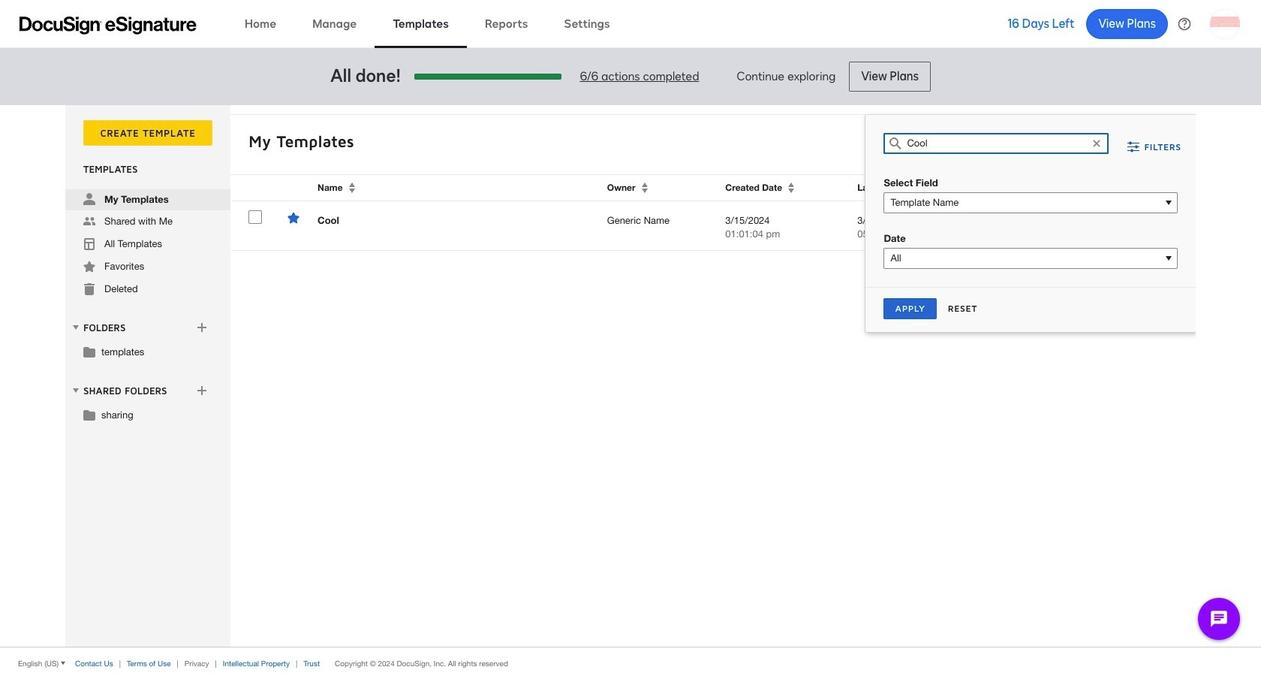 Task type: describe. For each thing, give the bounding box(es) containing it.
trash image
[[83, 283, 95, 295]]

star filled image
[[83, 261, 95, 273]]

more info region
[[0, 647, 1262, 679]]

your uploaded profile image image
[[1211, 9, 1241, 39]]

folder image for the view folders "icon"
[[83, 346, 95, 358]]

user image
[[83, 193, 95, 205]]

view shared folders image
[[70, 384, 82, 396]]

folder image for view shared folders icon
[[83, 409, 95, 421]]

Search My Templates text field
[[908, 134, 1086, 153]]



Task type: locate. For each thing, give the bounding box(es) containing it.
docusign esignature image
[[20, 16, 197, 34]]

view folders image
[[70, 321, 82, 333]]

1 vertical spatial folder image
[[83, 409, 95, 421]]

secondary navigation region
[[65, 105, 1200, 647]]

2 folder image from the top
[[83, 409, 95, 421]]

folder image
[[83, 346, 95, 358], [83, 409, 95, 421]]

templates image
[[83, 238, 95, 250]]

0 vertical spatial folder image
[[83, 346, 95, 358]]

remove cool from favorites image
[[288, 212, 300, 224]]

1 folder image from the top
[[83, 346, 95, 358]]

shared image
[[83, 216, 95, 228]]



Task type: vqa. For each thing, say whether or not it's contained in the screenshot.
topmost Need to Sign icon
no



